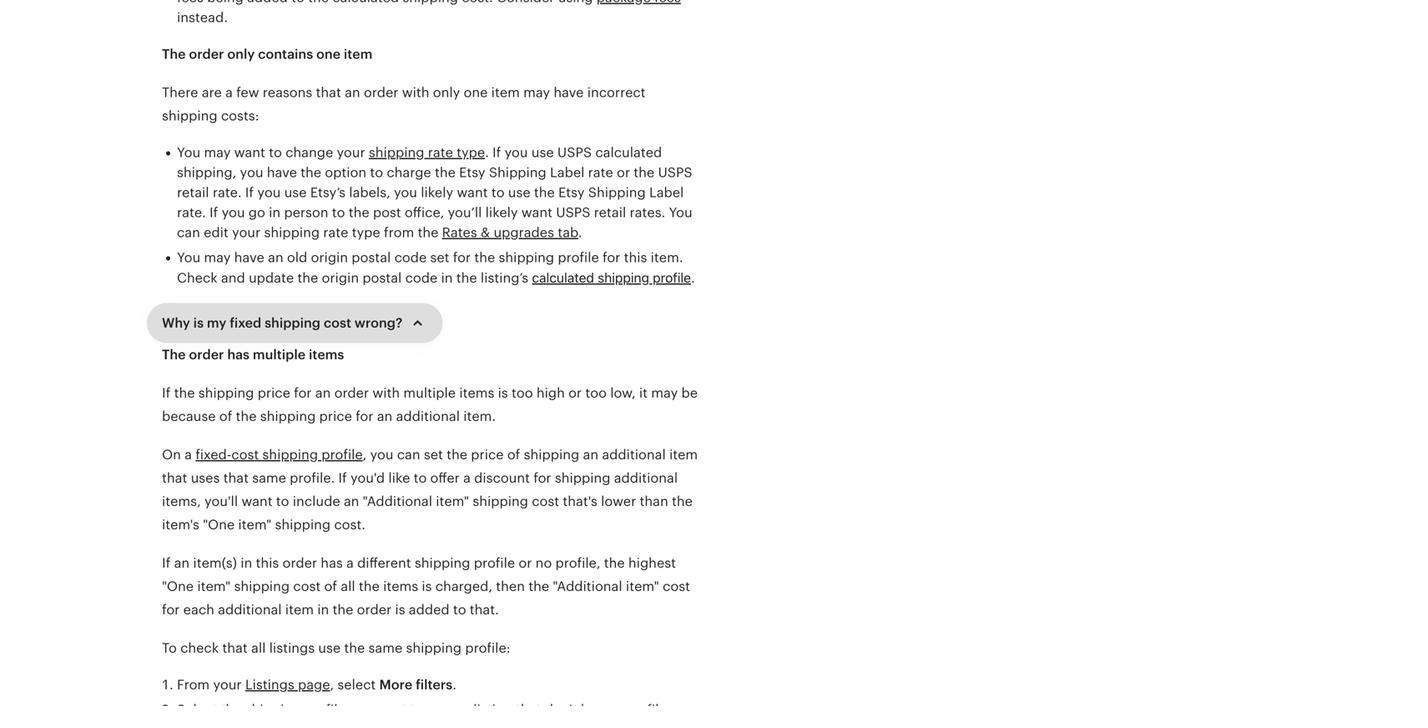 Task type: describe. For each thing, give the bounding box(es) containing it.
instead.
[[177, 10, 228, 25]]

has inside the 'if an item(s) in this order has a different shipping profile or no profile, the highest "one item" shipping cost of all the items is charged, then the "additional item" cost for each additional item in the order is added to that.'
[[321, 556, 343, 571]]

item's
[[162, 518, 199, 533]]

in up to check that all listings use the same shipping profile:
[[317, 603, 329, 618]]

cost.
[[334, 518, 366, 533]]

item" down highest
[[626, 580, 659, 595]]

item. inside you may have an old origin postal code set for the shipping profile for this item. check and update the origin postal code in the listing's
[[651, 250, 683, 265]]

1 vertical spatial rate
[[588, 165, 613, 180]]

0 horizontal spatial only
[[227, 47, 255, 62]]

the down the labels, at the top of the page
[[349, 205, 369, 220]]

a right on
[[185, 448, 192, 463]]

lower
[[601, 494, 636, 509]]

and
[[221, 271, 245, 286]]

go
[[249, 205, 265, 220]]

listing's
[[481, 271, 528, 286]]

listings page link
[[245, 678, 330, 693]]

that inside the there are a few reasons that an order with only one item may have incorrect shipping costs:
[[316, 85, 341, 100]]

on a fixed-cost shipping profile
[[162, 448, 363, 463]]

the up to check that all listings use the same shipping profile:
[[333, 603, 353, 618]]

like
[[388, 471, 410, 486]]

0 horizontal spatial one
[[316, 47, 341, 62]]

of inside ', you can set the price of shipping an additional item that uses that same profile. if you'd like to offer a discount for shipping additional items, you'll want to include an "additional item" shipping cost that's lower than the item's "one item" shipping cost.'
[[507, 448, 520, 463]]

order down "include"
[[283, 556, 317, 571]]

calculated shipping profile .
[[532, 270, 695, 286]]

for down the order has multiple items
[[294, 386, 312, 401]]

discount
[[474, 471, 530, 486]]

why is my fixed shipping cost wrong?
[[162, 316, 402, 331]]

1 horizontal spatial rate
[[428, 145, 453, 160]]

an up that's
[[583, 448, 598, 463]]

check
[[177, 271, 218, 286]]

may inside the there are a few reasons that an order with only one item may have incorrect shipping costs:
[[523, 85, 550, 100]]

0 horizontal spatial etsy
[[459, 165, 485, 180]]

etsy's
[[310, 185, 346, 200]]

can inside . if you use usps calculated shipping, you have the option to charge the etsy shipping label rate or the usps retail rate. if you use etsy's labels, you likely want to use the etsy shipping label rate. if you go in person to the post office, you'll likely want usps retail rates. you can edit your shipping rate type from the
[[177, 225, 200, 240]]

additional up than
[[614, 471, 678, 486]]

update
[[249, 271, 294, 286]]

the up "offer"
[[447, 448, 467, 463]]

cost up listings
[[293, 580, 321, 595]]

order down my at the left top
[[189, 348, 224, 363]]

1 vertical spatial origin
[[322, 271, 359, 286]]

office,
[[405, 205, 444, 220]]

no
[[536, 556, 552, 571]]

rates
[[442, 225, 477, 240]]

filters
[[416, 678, 453, 693]]

old
[[287, 250, 307, 265]]

check
[[180, 641, 219, 656]]

item" down item(s) in the bottom left of the page
[[197, 580, 231, 595]]

that's
[[563, 494, 597, 509]]

the down different
[[359, 580, 380, 595]]

1 horizontal spatial retail
[[594, 205, 626, 220]]

the right than
[[672, 494, 693, 509]]

additional inside the 'if an item(s) in this order has a different shipping profile or no profile, the highest "one item" shipping cost of all the items is charged, then the "additional item" cost for each additional item in the order is added to that.'
[[218, 603, 282, 618]]

tab
[[558, 225, 578, 240]]

0 horizontal spatial calculated
[[532, 270, 594, 286]]

if an item(s) in this order has a different shipping profile or no profile, the highest "one item" shipping cost of all the items is charged, then the "additional item" cost for each additional item in the order is added to that.
[[162, 556, 690, 618]]

may inside the "if the shipping price for an order with multiple items is too high or too low, it may be because of the shipping price for an additional item."
[[651, 386, 678, 401]]

fixed-
[[195, 448, 231, 463]]

to up the labels, at the top of the page
[[370, 165, 383, 180]]

then
[[496, 580, 525, 595]]

order inside the "if the shipping price for an order with multiple items is too high or too low, it may be because of the shipping price for an additional item."
[[334, 386, 369, 401]]

1 vertical spatial code
[[405, 271, 438, 286]]

the up upgrades
[[534, 185, 555, 200]]

set inside you may have an old origin postal code set for the shipping profile for this item. check and update the origin postal code in the listing's
[[430, 250, 449, 265]]

cost up you'll
[[231, 448, 259, 463]]

0 vertical spatial code
[[394, 250, 427, 265]]

charge
[[387, 165, 431, 180]]

to right like
[[414, 471, 427, 486]]

to inside the 'if an item(s) in this order has a different shipping profile or no profile, the highest "one item" shipping cost of all the items is charged, then the "additional item" cost for each additional item in the order is added to that.'
[[453, 603, 466, 618]]

2 vertical spatial your
[[213, 678, 242, 693]]

reasons
[[263, 85, 312, 100]]

2 too from the left
[[585, 386, 607, 401]]

of for items
[[324, 580, 337, 595]]

0 vertical spatial price
[[258, 386, 290, 401]]

may up shipping,
[[204, 145, 231, 160]]

0 vertical spatial likely
[[421, 185, 453, 200]]

that up you'll
[[223, 471, 249, 486]]

you'd
[[351, 471, 385, 486]]

for inside ', you can set the price of shipping an additional item that uses that same profile. if you'd like to offer a discount for shipping additional items, you'll want to include an "additional item" shipping cost that's lower than the item's "one item" shipping cost.'
[[533, 471, 551, 486]]

1 vertical spatial usps
[[658, 165, 692, 180]]

the down the shipping rate type link
[[435, 165, 456, 180]]

post
[[373, 205, 401, 220]]

cost inside dropdown button
[[324, 316, 351, 331]]

. if you use usps calculated shipping, you have the option to charge the etsy shipping label rate or the usps retail rate. if you use etsy's labels, you likely want to use the etsy shipping label rate. if you go in person to the post office, you'll likely want usps retail rates. you can edit your shipping rate type from the
[[177, 145, 692, 240]]

than
[[640, 494, 668, 509]]

shipping,
[[177, 165, 236, 180]]

a inside the there are a few reasons that an order with only one item may have incorrect shipping costs:
[[225, 85, 233, 100]]

rates & upgrades tab link
[[442, 225, 578, 240]]

wrong?
[[355, 316, 402, 331]]

profile,
[[555, 556, 600, 571]]

costs:
[[221, 108, 259, 124]]

fixed
[[230, 316, 261, 331]]

there
[[162, 85, 198, 100]]

edit
[[204, 225, 228, 240]]

more
[[379, 678, 412, 693]]

item" down on a fixed-cost shipping profile
[[238, 518, 271, 533]]

0 horizontal spatial items
[[309, 348, 344, 363]]

the down office,
[[418, 225, 438, 240]]

0 vertical spatial postal
[[352, 250, 391, 265]]

"additional inside ', you can set the price of shipping an additional item that uses that same profile. if you'd like to offer a discount for shipping additional items, you'll want to include an "additional item" shipping cost that's lower than the item's "one item" shipping cost.'
[[363, 494, 432, 509]]

you'll
[[204, 494, 238, 509]]

is inside the "if the shipping price for an order with multiple items is too high or too low, it may be because of the shipping price for an additional item."
[[498, 386, 508, 401]]

order down instead.
[[189, 47, 224, 62]]

0 horizontal spatial ,
[[330, 678, 334, 693]]

the left listing's
[[456, 271, 477, 286]]

this inside you may have an old origin postal code set for the shipping profile for this item. check and update the origin postal code in the listing's
[[624, 250, 647, 265]]

for up calculated shipping profile link
[[603, 250, 620, 265]]

1 horizontal spatial same
[[368, 641, 402, 656]]

have inside . if you use usps calculated shipping, you have the option to charge the etsy shipping label rate or the usps retail rate. if you use etsy's labels, you likely want to use the etsy shipping label rate. if you go in person to the post office, you'll likely want usps retail rates. you can edit your shipping rate type from the
[[267, 165, 297, 180]]

for up you'd
[[356, 409, 373, 424]]

can inside ', you can set the price of shipping an additional item that uses that same profile. if you'd like to offer a discount for shipping additional items, you'll want to include an "additional item" shipping cost that's lower than the item's "one item" shipping cost.'
[[397, 448, 420, 463]]

additional up lower
[[602, 448, 666, 463]]

an inside the there are a few reasons that an order with only one item may have incorrect shipping costs:
[[345, 85, 360, 100]]

one inside the there are a few reasons that an order with only one item may have incorrect shipping costs:
[[464, 85, 488, 100]]

if right the shipping rate type link
[[492, 145, 501, 160]]

highest
[[628, 556, 676, 571]]

order down different
[[357, 603, 392, 618]]

price inside ', you can set the price of shipping an additional item that uses that same profile. if you'd like to offer a discount for shipping additional items, you'll want to include an "additional item" shipping cost that's lower than the item's "one item" shipping cost.'
[[471, 448, 504, 463]]

change
[[285, 145, 333, 160]]

are
[[202, 85, 222, 100]]

each
[[183, 603, 214, 618]]

0 horizontal spatial rate.
[[177, 205, 206, 220]]

"additional inside the 'if an item(s) in this order has a different shipping profile or no profile, the highest "one item" shipping cost of all the items is charged, then the "additional item" cost for each additional item in the order is added to that.'
[[553, 580, 622, 595]]

an up cost.
[[344, 494, 359, 509]]

0 horizontal spatial has
[[227, 348, 250, 363]]

if up the edit
[[209, 205, 218, 220]]

from
[[384, 225, 414, 240]]

low,
[[610, 386, 636, 401]]

&
[[481, 225, 490, 240]]

an inside you may have an old origin postal code set for the shipping profile for this item. check and update the origin postal code in the listing's
[[268, 250, 283, 265]]

the up on a fixed-cost shipping profile
[[236, 409, 257, 424]]

the order only contains one item
[[162, 47, 373, 62]]

that.
[[470, 603, 499, 618]]

you may want to change your shipping rate type
[[177, 145, 485, 160]]

in inside . if you use usps calculated shipping, you have the option to charge the etsy shipping label rate or the usps retail rate. if you use etsy's labels, you likely want to use the etsy shipping label rate. if you go in person to the post office, you'll likely want usps retail rates. you can edit your shipping rate type from the
[[269, 205, 281, 220]]

the down change
[[301, 165, 321, 180]]

0 vertical spatial label
[[550, 165, 585, 180]]

few
[[236, 85, 259, 100]]

be
[[681, 386, 698, 401]]

1 vertical spatial all
[[251, 641, 266, 656]]

want inside ', you can set the price of shipping an additional item that uses that same profile. if you'd like to offer a discount for shipping additional items, you'll want to include an "additional item" shipping cost that's lower than the item's "one item" shipping cost.'
[[241, 494, 273, 509]]

the up because
[[174, 386, 195, 401]]

high
[[536, 386, 565, 401]]

profile up you'd
[[322, 448, 363, 463]]

you for you may have an old origin postal code set for the shipping profile for this item. check and update the origin postal code in the listing's
[[177, 250, 200, 265]]

0 vertical spatial your
[[337, 145, 365, 160]]

to left "include"
[[276, 494, 289, 509]]

0 horizontal spatial retail
[[177, 185, 209, 200]]

to down the 'etsy's'
[[332, 205, 345, 220]]

a inside the 'if an item(s) in this order has a different shipping profile or no profile, the highest "one item" shipping cost of all the items is charged, then the "additional item" cost for each additional item in the order is added to that.'
[[346, 556, 354, 571]]

an down why is my fixed shipping cost wrong? dropdown button
[[315, 386, 331, 401]]

for down rates
[[453, 250, 471, 265]]

page
[[298, 678, 330, 693]]

set inside ', you can set the price of shipping an additional item that uses that same profile. if you'd like to offer a discount for shipping additional items, you'll want to include an "additional item" shipping cost that's lower than the item's "one item" shipping cost.'
[[424, 448, 443, 463]]

want up upgrades
[[521, 205, 552, 220]]

of for price
[[219, 409, 232, 424]]

profile inside the 'if an item(s) in this order has a different shipping profile or no profile, the highest "one item" shipping cost of all the items is charged, then the "additional item" cost for each additional item in the order is added to that.'
[[474, 556, 515, 571]]

may inside you may have an old origin postal code set for the shipping profile for this item. check and update the origin postal code in the listing's
[[204, 250, 231, 265]]

the down old
[[297, 271, 318, 286]]

that down on
[[162, 471, 187, 486]]

the up select at the bottom left of the page
[[344, 641, 365, 656]]

shipping rate type link
[[369, 145, 485, 160]]

item inside ', you can set the price of shipping an additional item that uses that same profile. if you'd like to offer a discount for shipping additional items, you'll want to include an "additional item" shipping cost that's lower than the item's "one item" shipping cost.'
[[669, 448, 698, 463]]

you may have an old origin postal code set for the shipping profile for this item. check and update the origin postal code in the listing's
[[177, 250, 683, 286]]

profile down rates.
[[653, 270, 691, 286]]

from your listings page , select more filters .
[[177, 678, 460, 693]]

you for you may want to change your shipping rate type
[[177, 145, 200, 160]]

calculated inside . if you use usps calculated shipping, you have the option to charge the etsy shipping label rate or the usps retail rate. if you use etsy's labels, you likely want to use the etsy shipping label rate. if you go in person to the post office, you'll likely want usps retail rates. you can edit your shipping rate type from the
[[595, 145, 662, 160]]

it
[[639, 386, 648, 401]]

item inside the there are a few reasons that an order with only one item may have incorrect shipping costs:
[[491, 85, 520, 100]]



Task type: vqa. For each thing, say whether or not it's contained in the screenshot.
the , to the left
yes



Task type: locate. For each thing, give the bounding box(es) containing it.
, inside ', you can set the price of shipping an additional item that uses that same profile. if you'd like to offer a discount for shipping additional items, you'll want to include an "additional item" shipping cost that's lower than the item's "one item" shipping cost.'
[[363, 448, 367, 463]]

2 vertical spatial usps
[[556, 205, 590, 220]]

have down change
[[267, 165, 297, 180]]

price up discount
[[471, 448, 504, 463]]

1 vertical spatial label
[[649, 185, 684, 200]]

an inside the 'if an item(s) in this order has a different shipping profile or no profile, the highest "one item" shipping cost of all the items is charged, then the "additional item" cost for each additional item in the order is added to that.'
[[174, 556, 190, 571]]

why is my fixed shipping cost wrong? button
[[147, 303, 443, 343]]

want up you'll
[[457, 185, 488, 200]]

1 vertical spatial one
[[464, 85, 488, 100]]

1 horizontal spatial item.
[[651, 250, 683, 265]]

1 vertical spatial multiple
[[403, 386, 456, 401]]

1 vertical spatial can
[[397, 448, 420, 463]]

same inside ', you can set the price of shipping an additional item that uses that same profile. if you'd like to offer a discount for shipping additional items, you'll want to include an "additional item" shipping cost that's lower than the item's "one item" shipping cost.'
[[252, 471, 286, 486]]

for left each at the bottom of page
[[162, 603, 180, 618]]

why
[[162, 316, 190, 331]]

0 vertical spatial only
[[227, 47, 255, 62]]

item.
[[651, 250, 683, 265], [463, 409, 496, 424]]

0 horizontal spatial with
[[373, 386, 400, 401]]

profile up then at bottom left
[[474, 556, 515, 571]]

postal down from
[[352, 250, 391, 265]]

want down costs:
[[234, 145, 265, 160]]

0 horizontal spatial too
[[512, 386, 533, 401]]

item" down "offer"
[[436, 494, 469, 509]]

is inside dropdown button
[[193, 316, 204, 331]]

, up you'd
[[363, 448, 367, 463]]

0 vertical spatial type
[[457, 145, 485, 160]]

0 vertical spatial ,
[[363, 448, 367, 463]]

2 vertical spatial have
[[234, 250, 264, 265]]

because
[[162, 409, 216, 424]]

2 horizontal spatial price
[[471, 448, 504, 463]]

0 horizontal spatial "one
[[162, 580, 194, 595]]

1 vertical spatial item.
[[463, 409, 496, 424]]

upgrades
[[494, 225, 554, 240]]

. inside calculated shipping profile .
[[691, 271, 695, 286]]

is left added
[[395, 603, 405, 618]]

type inside . if you use usps calculated shipping, you have the option to charge the etsy shipping label rate or the usps retail rate. if you use etsy's labels, you likely want to use the etsy shipping label rate. if you go in person to the post office, you'll likely want usps retail rates. you can edit your shipping rate type from the
[[352, 225, 380, 240]]

0 horizontal spatial have
[[234, 250, 264, 265]]

1 vertical spatial etsy
[[558, 185, 585, 200]]

1 too from the left
[[512, 386, 533, 401]]

or
[[617, 165, 630, 180], [568, 386, 582, 401], [519, 556, 532, 571]]

item. up discount
[[463, 409, 496, 424]]

0 vertical spatial item.
[[651, 250, 683, 265]]

fixed-cost shipping profile link
[[195, 448, 363, 463]]

rate.
[[213, 185, 242, 200], [177, 205, 206, 220]]

1 horizontal spatial label
[[649, 185, 684, 200]]

0 vertical spatial items
[[309, 348, 344, 363]]

1 horizontal spatial calculated
[[595, 145, 662, 160]]

offer
[[430, 471, 460, 486]]

1 vertical spatial shipping
[[588, 185, 646, 200]]

this
[[624, 250, 647, 265], [256, 556, 279, 571]]

to check that all listings use the same shipping profile:
[[162, 641, 510, 656]]

1 vertical spatial only
[[433, 85, 460, 100]]

with inside the there are a few reasons that an order with only one item may have incorrect shipping costs:
[[402, 85, 429, 100]]

item inside the 'if an item(s) in this order has a different shipping profile or no profile, the highest "one item" shipping cost of all the items is charged, then the "additional item" cost for each additional item in the order is added to that.'
[[285, 603, 314, 618]]

want
[[234, 145, 265, 160], [457, 185, 488, 200], [521, 205, 552, 220], [241, 494, 273, 509]]

1 horizontal spatial can
[[397, 448, 420, 463]]

if up go
[[245, 185, 254, 200]]

calculated shipping profile link
[[532, 270, 691, 286]]

have
[[554, 85, 584, 100], [267, 165, 297, 180], [234, 250, 264, 265]]

cost inside ', you can set the price of shipping an additional item that uses that same profile. if you'd like to offer a discount for shipping additional items, you'll want to include an "additional item" shipping cost that's lower than the item's "one item" shipping cost.'
[[532, 494, 559, 509]]

or inside the "if the shipping price for an order with multiple items is too high or too low, it may be because of the shipping price for an additional item."
[[568, 386, 582, 401]]

my
[[207, 316, 226, 331]]

1 vertical spatial you
[[669, 205, 692, 220]]

there are a few reasons that an order with only one item may have incorrect shipping costs:
[[162, 85, 646, 124]]

likely
[[421, 185, 453, 200], [485, 205, 518, 220]]

shipping up rates.
[[588, 185, 646, 200]]

multiple inside the "if the shipping price for an order with multiple items is too high or too low, it may be because of the shipping price for an additional item."
[[403, 386, 456, 401]]

want right you'll
[[241, 494, 273, 509]]

to up rates & upgrades tab link
[[491, 185, 505, 200]]

this up calculated shipping profile . on the top
[[624, 250, 647, 265]]

you inside you may have an old origin postal code set for the shipping profile for this item. check and update the origin postal code in the listing's
[[177, 250, 200, 265]]

in
[[269, 205, 281, 220], [441, 271, 453, 286], [241, 556, 252, 571], [317, 603, 329, 618]]

with inside the "if the shipping price for an order with multiple items is too high or too low, it may be because of the shipping price for an additional item."
[[373, 386, 400, 401]]

set up "offer"
[[424, 448, 443, 463]]

rates & upgrades tab .
[[442, 225, 582, 240]]

1 vertical spatial price
[[319, 409, 352, 424]]

2 the from the top
[[162, 348, 186, 363]]

the down &
[[474, 250, 495, 265]]

postal up the wrong?
[[362, 271, 402, 286]]

of
[[219, 409, 232, 424], [507, 448, 520, 463], [324, 580, 337, 595]]

select
[[337, 678, 376, 693]]

rates.
[[630, 205, 665, 220]]

if the shipping price for an order with multiple items is too high or too low, it may be because of the shipping price for an additional item.
[[162, 386, 698, 424]]

0 horizontal spatial or
[[519, 556, 532, 571]]

the order has multiple items
[[162, 348, 344, 363]]

the up rates.
[[634, 165, 654, 180]]

rate
[[428, 145, 453, 160], [588, 165, 613, 180], [323, 225, 348, 240]]

have inside the there are a few reasons that an order with only one item may have incorrect shipping costs:
[[554, 85, 584, 100]]

a right are at top left
[[225, 85, 233, 100]]

"one inside ', you can set the price of shipping an additional item that uses that same profile. if you'd like to offer a discount for shipping additional items, you'll want to include an "additional item" shipping cost that's lower than the item's "one item" shipping cost.'
[[203, 518, 235, 533]]

profile.
[[290, 471, 335, 486]]

items left high
[[459, 386, 494, 401]]

person
[[284, 205, 328, 220]]

item. down rates.
[[651, 250, 683, 265]]

all down cost.
[[341, 580, 355, 595]]

item(s)
[[193, 556, 237, 571]]

0 horizontal spatial type
[[352, 225, 380, 240]]

etsy up tab
[[558, 185, 585, 200]]

cost left the wrong?
[[324, 316, 351, 331]]

1 horizontal spatial items
[[383, 580, 418, 595]]

2 vertical spatial items
[[383, 580, 418, 595]]

shipping inside the there are a few reasons that an order with only one item may have incorrect shipping costs:
[[162, 108, 217, 124]]

, you can set the price of shipping an additional item that uses that same profile. if you'd like to offer a discount for shipping additional items, you'll want to include an "additional item" shipping cost that's lower than the item's "one item" shipping cost.
[[162, 448, 698, 533]]

can left the edit
[[177, 225, 200, 240]]

0 vertical spatial of
[[219, 409, 232, 424]]

1 vertical spatial likely
[[485, 205, 518, 220]]

the right profile,
[[604, 556, 625, 571]]

shipping inside . if you use usps calculated shipping, you have the option to charge the etsy shipping label rate or the usps retail rate. if you use etsy's labels, you likely want to use the etsy shipping label rate. if you go in person to the post office, you'll likely want usps retail rates. you can edit your shipping rate type from the
[[264, 225, 320, 240]]

0 vertical spatial the
[[162, 47, 186, 62]]

etsy up you'll
[[459, 165, 485, 180]]

"one down you'll
[[203, 518, 235, 533]]

items,
[[162, 494, 201, 509]]

of right because
[[219, 409, 232, 424]]

1 vertical spatial rate.
[[177, 205, 206, 220]]

1 horizontal spatial shipping
[[588, 185, 646, 200]]

"additional down like
[[363, 494, 432, 509]]

can
[[177, 225, 200, 240], [397, 448, 420, 463]]

additional inside the "if the shipping price for an order with multiple items is too high or too low, it may be because of the shipping price for an additional item."
[[396, 409, 460, 424]]

has
[[227, 348, 250, 363], [321, 556, 343, 571]]

retail left rates.
[[594, 205, 626, 220]]

from
[[177, 678, 210, 693]]

1 vertical spatial with
[[373, 386, 400, 401]]

your inside . if you use usps calculated shipping, you have the option to charge the etsy shipping label rate or the usps retail rate. if you use etsy's labels, you likely want to use the etsy shipping label rate. if you go in person to the post office, you'll likely want usps retail rates. you can edit your shipping rate type from the
[[232, 225, 261, 240]]

1 horizontal spatial have
[[267, 165, 297, 180]]

retail down shipping,
[[177, 185, 209, 200]]

0 vertical spatial same
[[252, 471, 286, 486]]

items down different
[[383, 580, 418, 595]]

0 horizontal spatial price
[[258, 386, 290, 401]]

your
[[337, 145, 365, 160], [232, 225, 261, 240], [213, 678, 242, 693]]

0 vertical spatial with
[[402, 85, 429, 100]]

listings
[[245, 678, 294, 693]]

only up the shipping rate type link
[[433, 85, 460, 100]]

1 vertical spatial "one
[[162, 580, 194, 595]]

. inside . if you use usps calculated shipping, you have the option to charge the etsy shipping label rate or the usps retail rate. if you use etsy's labels, you likely want to use the etsy shipping label rate. if you go in person to the post office, you'll likely want usps retail rates. you can edit your shipping rate type from the
[[485, 145, 489, 160]]

1 horizontal spatial "one
[[203, 518, 235, 533]]

1 vertical spatial calculated
[[532, 270, 594, 286]]

1 vertical spatial type
[[352, 225, 380, 240]]

one
[[316, 47, 341, 62], [464, 85, 488, 100]]

if inside the 'if an item(s) in this order has a different shipping profile or no profile, the highest "one item" shipping cost of all the items is charged, then the "additional item" cost for each additional item in the order is added to that.'
[[162, 556, 171, 571]]

profile inside you may have an old origin postal code set for the shipping profile for this item. check and update the origin postal code in the listing's
[[558, 250, 599, 265]]

charged,
[[435, 580, 492, 595]]

1 vertical spatial set
[[424, 448, 443, 463]]

0 vertical spatial usps
[[557, 145, 592, 160]]

of inside the "if the shipping price for an order with multiple items is too high or too low, it may be because of the shipping price for an additional item."
[[219, 409, 232, 424]]

have up and
[[234, 250, 264, 265]]

shipping up rates & upgrades tab .
[[489, 165, 546, 180]]

2 vertical spatial rate
[[323, 225, 348, 240]]

1 horizontal spatial with
[[402, 85, 429, 100]]

a inside ', you can set the price of shipping an additional item that uses that same profile. if you'd like to offer a discount for shipping additional items, you'll want to include an "additional item" shipping cost that's lower than the item's "one item" shipping cost.'
[[463, 471, 471, 486]]

0 vertical spatial multiple
[[253, 348, 306, 363]]

1 horizontal spatial multiple
[[403, 386, 456, 401]]

0 vertical spatial set
[[430, 250, 449, 265]]

a right "offer"
[[463, 471, 471, 486]]

that right check
[[222, 641, 248, 656]]

items
[[309, 348, 344, 363], [459, 386, 494, 401], [383, 580, 418, 595]]

origin
[[311, 250, 348, 265], [322, 271, 359, 286]]

items inside the "if the shipping price for an order with multiple items is too high or too low, it may be because of the shipping price for an additional item."
[[459, 386, 494, 401]]

0 vertical spatial origin
[[311, 250, 348, 265]]

an up like
[[377, 409, 393, 424]]

to
[[269, 145, 282, 160], [370, 165, 383, 180], [491, 185, 505, 200], [332, 205, 345, 220], [414, 471, 427, 486], [276, 494, 289, 509], [453, 603, 466, 618]]

0 vertical spatial calculated
[[595, 145, 662, 160]]

to down charged,
[[453, 603, 466, 618]]

0 horizontal spatial all
[[251, 641, 266, 656]]

1 vertical spatial same
[[368, 641, 402, 656]]

is up added
[[422, 580, 432, 595]]

for right discount
[[533, 471, 551, 486]]

a
[[225, 85, 233, 100], [185, 448, 192, 463], [463, 471, 471, 486], [346, 556, 354, 571]]

one up the shipping rate type link
[[464, 85, 488, 100]]

if down item's
[[162, 556, 171, 571]]

an
[[345, 85, 360, 100], [268, 250, 283, 265], [315, 386, 331, 401], [377, 409, 393, 424], [583, 448, 598, 463], [344, 494, 359, 509], [174, 556, 190, 571]]

incorrect
[[587, 85, 646, 100]]

listings
[[269, 641, 315, 656]]

profile:
[[465, 641, 510, 656]]

is
[[193, 316, 204, 331], [498, 386, 508, 401], [422, 580, 432, 595], [395, 603, 405, 618]]

0 vertical spatial retail
[[177, 185, 209, 200]]

1 vertical spatial postal
[[362, 271, 402, 286]]

rate. down shipping,
[[213, 185, 242, 200]]

a left different
[[346, 556, 354, 571]]

usps up tab
[[556, 205, 590, 220]]

to
[[162, 641, 177, 656]]

.
[[485, 145, 489, 160], [578, 225, 582, 240], [691, 271, 695, 286], [453, 678, 456, 693]]

0 vertical spatial this
[[624, 250, 647, 265]]

etsy
[[459, 165, 485, 180], [558, 185, 585, 200]]

the down why
[[162, 348, 186, 363]]

on
[[162, 448, 181, 463]]

shipping inside you may have an old origin postal code set for the shipping profile for this item. check and update the origin postal code in the listing's
[[499, 250, 554, 265]]

in right go
[[269, 205, 281, 220]]

0 vertical spatial rate.
[[213, 185, 242, 200]]

the down no
[[528, 580, 549, 595]]

the for the order only contains one item
[[162, 47, 186, 62]]

type down post
[[352, 225, 380, 240]]

for inside the 'if an item(s) in this order has a different shipping profile or no profile, the highest "one item" shipping cost of all the items is charged, then the "additional item" cost for each additional item in the order is added to that.'
[[162, 603, 180, 618]]

order inside the there are a few reasons that an order with only one item may have incorrect shipping costs:
[[364, 85, 398, 100]]

origin right old
[[311, 250, 348, 265]]

0 horizontal spatial same
[[252, 471, 286, 486]]

all inside the 'if an item(s) in this order has a different shipping profile or no profile, the highest "one item" shipping cost of all the items is charged, then the "additional item" cost for each additional item in the order is added to that.'
[[341, 580, 355, 595]]

"additional down profile,
[[553, 580, 622, 595]]

added
[[409, 603, 449, 618]]

0 horizontal spatial shipping
[[489, 165, 546, 180]]

2 horizontal spatial have
[[554, 85, 584, 100]]

0 vertical spatial you
[[177, 145, 200, 160]]

0 vertical spatial can
[[177, 225, 200, 240]]

or inside the 'if an item(s) in this order has a different shipping profile or no profile, the highest "one item" shipping cost of all the items is charged, then the "additional item" cost for each additional item in the order is added to that.'
[[519, 556, 532, 571]]

item. inside the "if the shipping price for an order with multiple items is too high or too low, it may be because of the shipping price for an additional item."
[[463, 409, 496, 424]]

of up to check that all listings use the same shipping profile:
[[324, 580, 337, 595]]

usps down incorrect
[[557, 145, 592, 160]]

in inside you may have an old origin postal code set for the shipping profile for this item. check and update the origin postal code in the listing's
[[441, 271, 453, 286]]

uses
[[191, 471, 220, 486]]

1 vertical spatial items
[[459, 386, 494, 401]]

0 horizontal spatial rate
[[323, 225, 348, 240]]

is left high
[[498, 386, 508, 401]]

additional
[[396, 409, 460, 424], [602, 448, 666, 463], [614, 471, 678, 486], [218, 603, 282, 618]]

or inside . if you use usps calculated shipping, you have the option to charge the etsy shipping label rate or the usps retail rate. if you use etsy's labels, you likely want to use the etsy shipping label rate. if you go in person to the post office, you'll likely want usps retail rates. you can edit your shipping rate type from the
[[617, 165, 630, 180]]

you inside . if you use usps calculated shipping, you have the option to charge the etsy shipping label rate or the usps retail rate. if you use etsy's labels, you likely want to use the etsy shipping label rate. if you go in person to the post office, you'll likely want usps retail rates. you can edit your shipping rate type from the
[[669, 205, 692, 220]]

profile
[[558, 250, 599, 265], [653, 270, 691, 286], [322, 448, 363, 463], [474, 556, 515, 571]]

2 horizontal spatial items
[[459, 386, 494, 401]]

additional right each at the bottom of page
[[218, 603, 282, 618]]

0 vertical spatial "additional
[[363, 494, 432, 509]]

additional up "offer"
[[396, 409, 460, 424]]

you'll
[[448, 205, 482, 220]]

2 vertical spatial price
[[471, 448, 504, 463]]

shipping inside dropdown button
[[265, 316, 320, 331]]

include
[[293, 494, 340, 509]]

labels,
[[349, 185, 390, 200]]

have inside you may have an old origin postal code set for the shipping profile for this item. check and update the origin postal code in the listing's
[[234, 250, 264, 265]]

1 horizontal spatial rate.
[[213, 185, 242, 200]]

only
[[227, 47, 255, 62], [433, 85, 460, 100]]

price up profile.
[[319, 409, 352, 424]]

or right high
[[568, 386, 582, 401]]

0 horizontal spatial multiple
[[253, 348, 306, 363]]

with up the shipping rate type link
[[402, 85, 429, 100]]

all
[[341, 580, 355, 595], [251, 641, 266, 656]]

in right item(s) in the bottom left of the page
[[241, 556, 252, 571]]

this right item(s) in the bottom left of the page
[[256, 556, 279, 571]]

shipping
[[162, 108, 217, 124], [369, 145, 424, 160], [264, 225, 320, 240], [499, 250, 554, 265], [598, 270, 649, 286], [265, 316, 320, 331], [198, 386, 254, 401], [260, 409, 316, 424], [262, 448, 318, 463], [524, 448, 579, 463], [555, 471, 610, 486], [473, 494, 528, 509], [275, 518, 331, 533], [415, 556, 470, 571], [234, 580, 290, 595], [406, 641, 462, 656]]

calculated down incorrect
[[595, 145, 662, 160]]

only inside the there are a few reasons that an order with only one item may have incorrect shipping costs:
[[433, 85, 460, 100]]

of inside the 'if an item(s) in this order has a different shipping profile or no profile, the highest "one item" shipping cost of all the items is charged, then the "additional item" cost for each additional item in the order is added to that.'
[[324, 580, 337, 595]]

has down cost.
[[321, 556, 343, 571]]

order up the shipping rate type link
[[364, 85, 398, 100]]

items down why is my fixed shipping cost wrong? dropdown button
[[309, 348, 344, 363]]

1 horizontal spatial all
[[341, 580, 355, 595]]

different
[[357, 556, 411, 571]]

0 vertical spatial rate
[[428, 145, 453, 160]]

of up discount
[[507, 448, 520, 463]]

the for the order has multiple items
[[162, 348, 186, 363]]

you inside ', you can set the price of shipping an additional item that uses that same profile. if you'd like to offer a discount for shipping additional items, you'll want to include an "additional item" shipping cost that's lower than the item's "one item" shipping cost.'
[[370, 448, 393, 463]]

if inside ', you can set the price of shipping an additional item that uses that same profile. if you'd like to offer a discount for shipping additional items, you'll want to include an "additional item" shipping cost that's lower than the item's "one item" shipping cost.'
[[338, 471, 347, 486]]

"one inside the 'if an item(s) in this order has a different shipping profile or no profile, the highest "one item" shipping cost of all the items is charged, then the "additional item" cost for each additional item in the order is added to that.'
[[162, 580, 194, 595]]

1 vertical spatial has
[[321, 556, 343, 571]]

0 horizontal spatial can
[[177, 225, 200, 240]]

use
[[531, 145, 554, 160], [284, 185, 307, 200], [508, 185, 530, 200], [318, 641, 341, 656]]

contains
[[258, 47, 313, 62]]

can up like
[[397, 448, 420, 463]]

type
[[457, 145, 485, 160], [352, 225, 380, 240]]

items inside the 'if an item(s) in this order has a different shipping profile or no profile, the highest "one item" shipping cost of all the items is charged, then the "additional item" cost for each additional item in the order is added to that.'
[[383, 580, 418, 595]]

1 horizontal spatial or
[[568, 386, 582, 401]]

your right from
[[213, 678, 242, 693]]

1 horizontal spatial price
[[319, 409, 352, 424]]

0 horizontal spatial this
[[256, 556, 279, 571]]

has down fixed
[[227, 348, 250, 363]]

1 vertical spatial or
[[568, 386, 582, 401]]

if inside the "if the shipping price for an order with multiple items is too high or too low, it may be because of the shipping price for an additional item."
[[162, 386, 171, 401]]

this inside the 'if an item(s) in this order has a different shipping profile or no profile, the highest "one item" shipping cost of all the items is charged, then the "additional item" cost for each additional item in the order is added to that.'
[[256, 556, 279, 571]]

1 the from the top
[[162, 47, 186, 62]]

"one up each at the bottom of page
[[162, 580, 194, 595]]

1 horizontal spatial etsy
[[558, 185, 585, 200]]

same up more
[[368, 641, 402, 656]]

1 horizontal spatial likely
[[485, 205, 518, 220]]

1 vertical spatial of
[[507, 448, 520, 463]]

profile down tab
[[558, 250, 599, 265]]

to left change
[[269, 145, 282, 160]]

cost down highest
[[663, 580, 690, 595]]

price down the order has multiple items
[[258, 386, 290, 401]]

your down go
[[232, 225, 261, 240]]

that
[[316, 85, 341, 100], [162, 471, 187, 486], [223, 471, 249, 486], [222, 641, 248, 656]]

option
[[325, 165, 366, 180]]

if left you'd
[[338, 471, 347, 486]]

1 vertical spatial this
[[256, 556, 279, 571]]

0 vertical spatial all
[[341, 580, 355, 595]]

type up you'll
[[457, 145, 485, 160]]



